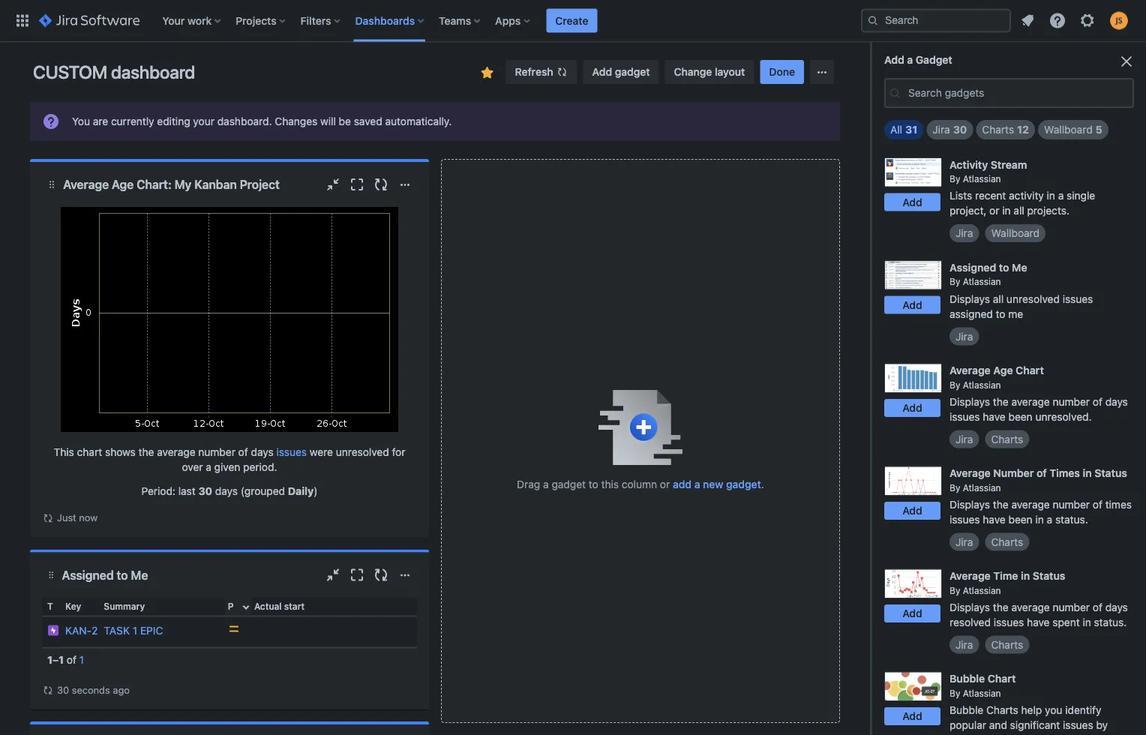 Task type: describe. For each thing, give the bounding box(es) containing it.
status inside average time in status by atlassian displays the average number of days resolved issues have spent in status.
[[1033, 570, 1066, 583]]

new
[[703, 479, 724, 491]]

issues inside average time in status by atlassian displays the average number of days resolved issues have spent in status.
[[994, 616, 1025, 629]]

to left me at the top of page
[[997, 308, 1006, 320]]

daily
[[288, 485, 314, 498]]

wallboard for wallboard 5
[[1045, 123, 1093, 136]]

all
[[891, 123, 903, 136]]

times
[[1050, 467, 1081, 480]]

charts 12
[[983, 123, 1030, 136]]

average age chart: my kanban project
[[63, 178, 280, 192]]

teams
[[439, 14, 472, 27]]

me
[[1009, 308, 1024, 320]]

me for assigned to me
[[131, 568, 148, 583]]

unresolved.
[[1036, 411, 1093, 423]]

atlassian inside average time in status by atlassian displays the average number of days resolved issues have spent in status.
[[964, 586, 1002, 596]]

refresh average age chart: my kanban project image
[[372, 176, 390, 194]]

days inside average time in status by atlassian displays the average number of days resolved issues have spent in status.
[[1106, 601, 1129, 614]]

a right add
[[695, 479, 701, 491]]

just
[[57, 512, 76, 524]]

chart inside average age chart by atlassian displays the average number of days issues have been unresolved.
[[1016, 364, 1045, 377]]

maximize average age chart: my kanban project image
[[348, 176, 366, 194]]

have inside average age chart by atlassian displays the average number of days issues have been unresolved.
[[984, 411, 1006, 423]]

bubble chart by atlassian bubble charts help you identify popular and significant issues by displaying data in four dimensions.
[[950, 673, 1118, 736]]

assigned to me region
[[42, 598, 417, 698]]

1 left 1 link
[[59, 654, 64, 666]]

medium image
[[228, 623, 240, 635]]

my
[[175, 178, 192, 192]]

teams button
[[435, 9, 487, 33]]

apps button
[[491, 9, 536, 33]]

atlassian inside "average number of times in status by atlassian displays the average number of times issues have been in a status."
[[964, 483, 1002, 493]]

or inside activity stream by atlassian lists recent activity in a single project, or in all projects.
[[990, 205, 1000, 217]]

Search gadgets field
[[905, 80, 1133, 107]]

the inside average time in status by atlassian displays the average number of days resolved issues have spent in status.
[[994, 601, 1009, 614]]

add button for displays the average number of days issues have been unresolved.
[[885, 399, 941, 417]]

help image
[[1049, 12, 1067, 30]]

dimensions.
[[1060, 734, 1118, 736]]

average inside "average number of times in status by atlassian displays the average number of times issues have been in a status."
[[1012, 498, 1051, 511]]

times
[[1106, 498, 1133, 511]]

issues inside average age chart by atlassian displays the average number of days issues have been unresolved.
[[950, 411, 981, 423]]

add for average age chart
[[903, 402, 923, 414]]

the inside average age chart by atlassian displays the average number of days issues have been unresolved.
[[994, 396, 1009, 408]]

by inside "assigned to me by atlassian displays all unresolved issues assigned to me"
[[950, 277, 961, 287]]

number
[[994, 467, 1035, 480]]

more dashboard actions image
[[814, 63, 832, 81]]

add a gadget
[[885, 54, 953, 66]]

a inside activity stream by atlassian lists recent activity in a single project, or in all projects.
[[1059, 190, 1065, 202]]

editing
[[157, 115, 190, 128]]

of inside average age chart: my kanban project region
[[238, 446, 248, 459]]

add gadget button
[[584, 60, 659, 84]]

popular
[[950, 719, 987, 732]]

refresh
[[515, 66, 554, 78]]

project
[[240, 178, 280, 192]]

notifications image
[[1019, 12, 1037, 30]]

t
[[47, 602, 53, 612]]

over
[[182, 461, 203, 474]]

2 horizontal spatial gadget
[[727, 479, 762, 491]]

dashboard
[[111, 62, 195, 83]]

5
[[1096, 123, 1103, 136]]

resolved
[[950, 616, 992, 629]]

done link
[[761, 60, 805, 84]]

by inside average time in status by atlassian displays the average number of days resolved issues have spent in status.
[[950, 586, 961, 596]]

more actions for assigned to me gadget image
[[396, 566, 414, 584]]

add
[[673, 479, 692, 491]]

start
[[284, 602, 305, 612]]

displays inside average time in status by atlassian displays the average number of days resolved issues have spent in status.
[[950, 601, 991, 614]]

of inside average time in status by atlassian displays the average number of days resolved issues have spent in status.
[[1094, 601, 1103, 614]]

assigned
[[950, 308, 994, 320]]

this
[[54, 446, 74, 459]]

all 31
[[891, 123, 918, 136]]

add button for displays the average number of times issues have been in a status.
[[885, 502, 941, 520]]

activity stream by atlassian lists recent activity in a single project, or in all projects.
[[950, 158, 1096, 217]]

saved
[[354, 115, 383, 128]]

epic
[[140, 625, 163, 637]]

custom
[[33, 62, 107, 83]]

for
[[392, 446, 406, 459]]

recent
[[976, 190, 1007, 202]]

atlassian inside average age chart by atlassian displays the average number of days issues have been unresolved.
[[964, 380, 1002, 390]]

refresh assigned to me image
[[372, 566, 390, 584]]

task
[[104, 625, 130, 637]]

bubble chart image
[[885, 672, 943, 702]]

2
[[92, 625, 98, 637]]

displays inside "assigned to me by atlassian displays all unresolved issues assigned to me"
[[950, 293, 991, 305]]

displaying
[[950, 734, 999, 736]]

summary
[[104, 602, 145, 612]]

all inside "assigned to me by atlassian displays all unresolved issues assigned to me"
[[994, 293, 1004, 305]]

your
[[193, 115, 215, 128]]

drag
[[517, 479, 541, 491]]

maximize assigned to me image
[[348, 566, 366, 584]]

by
[[1097, 719, 1109, 732]]

1 link
[[79, 654, 84, 666]]

are
[[93, 115, 108, 128]]

four
[[1038, 734, 1057, 736]]

by inside average age chart by atlassian displays the average number of days issues have been unresolved.
[[950, 380, 961, 390]]

given
[[214, 461, 241, 474]]

average time in status image
[[885, 569, 943, 599]]

chart:
[[137, 178, 172, 192]]

were
[[310, 446, 333, 459]]

age for chart:
[[112, 178, 134, 192]]

change
[[674, 66, 713, 78]]

the inside "average number of times in status by atlassian displays the average number of times issues have been in a status."
[[994, 498, 1009, 511]]

average inside region
[[157, 446, 196, 459]]

jira for average age chart
[[956, 433, 974, 445]]

have inside average time in status by atlassian displays the average number of days resolved issues have spent in status.
[[1028, 616, 1051, 629]]

kanban
[[195, 178, 237, 192]]

dashboards
[[355, 14, 415, 27]]

dashboards button
[[351, 9, 430, 33]]

12
[[1018, 123, 1030, 136]]

jira 30
[[933, 123, 968, 136]]

status inside "average number of times in status by atlassian displays the average number of times issues have been in a status."
[[1095, 467, 1128, 480]]

add button for lists recent activity in a single project, or in all projects.
[[885, 193, 941, 211]]

seconds
[[72, 685, 110, 696]]

issues inside "assigned to me by atlassian displays all unresolved issues assigned to me"
[[1063, 293, 1094, 305]]

changes
[[275, 115, 318, 128]]

by inside activity stream by atlassian lists recent activity in a single project, or in all projects.
[[950, 174, 961, 184]]

by inside bubble chart by atlassian bubble charts help you identify popular and significant issues by displaying data in four dimensions.
[[950, 688, 961, 699]]

add for bubble chart
[[903, 711, 923, 723]]

kan-2 link
[[65, 625, 98, 637]]

projects.
[[1028, 205, 1070, 217]]

period:
[[141, 485, 176, 498]]

significant
[[1011, 719, 1061, 732]]

banner containing your work
[[0, 0, 1147, 42]]

average for average number of times in status by atlassian displays the average number of times issues have been in a status.
[[950, 467, 991, 480]]

primary element
[[9, 0, 862, 42]]

project,
[[950, 205, 987, 217]]

average time in status by atlassian displays the average number of days resolved issues have spent in status.
[[950, 570, 1129, 629]]

31
[[906, 123, 918, 136]]

filters button
[[296, 9, 346, 33]]

just now
[[57, 512, 98, 524]]

actual
[[254, 602, 282, 612]]

issues inside bubble chart by atlassian bubble charts help you identify popular and significant issues by displaying data in four dimensions.
[[1064, 719, 1094, 732]]

status. inside "average number of times in status by atlassian displays the average number of times issues have been in a status."
[[1056, 513, 1089, 526]]

add left gadget
[[885, 54, 905, 66]]

your profile and settings image
[[1111, 12, 1129, 30]]

average age chart image
[[885, 363, 943, 393]]

help
[[1022, 704, 1043, 717]]

been inside average age chart by atlassian displays the average number of days issues have been unresolved.
[[1009, 411, 1033, 423]]

minimize assigned to me image
[[324, 566, 342, 584]]

average age chart: my kanban project region
[[42, 207, 417, 526]]

your
[[162, 14, 185, 27]]

projects
[[236, 14, 277, 27]]



Task type: locate. For each thing, give the bounding box(es) containing it.
5 by from the top
[[950, 586, 961, 596]]

a inside "average number of times in status by atlassian displays the average number of times issues have been in a status."
[[1048, 513, 1053, 526]]

atlassian inside "assigned to me by atlassian displays all unresolved issues assigned to me"
[[964, 277, 1002, 287]]

last
[[178, 485, 196, 498]]

5 add button from the top
[[885, 605, 941, 623]]

refresh image
[[557, 66, 569, 78]]

chart inside bubble chart by atlassian bubble charts help you identify popular and significant issues by displaying data in four dimensions.
[[988, 673, 1017, 685]]

add down bubble chart image
[[903, 711, 923, 723]]

jira software image
[[39, 12, 140, 30], [39, 12, 140, 30]]

unresolved
[[1007, 293, 1061, 305], [336, 446, 389, 459]]

assigned up assigned
[[950, 261, 997, 274]]

1 displays from the top
[[950, 293, 991, 305]]

4 atlassian from the top
[[964, 483, 1002, 493]]

have inside "average number of times in status by atlassian displays the average number of times issues have been in a status."
[[984, 513, 1006, 526]]

1 vertical spatial status
[[1033, 570, 1066, 583]]

actual start
[[254, 602, 305, 612]]

jira for average number of times in status
[[956, 536, 974, 548]]

of
[[1094, 396, 1103, 408], [238, 446, 248, 459], [1037, 467, 1048, 480], [1094, 498, 1103, 511], [1094, 601, 1103, 614], [67, 654, 76, 666]]

been down number
[[1009, 513, 1033, 526]]

0 vertical spatial status.
[[1056, 513, 1089, 526]]

1 vertical spatial age
[[994, 364, 1014, 377]]

gadget left change
[[615, 66, 650, 78]]

status right time
[[1033, 570, 1066, 583]]

charts for age
[[992, 433, 1024, 445]]

average number of times in status image
[[885, 466, 943, 496]]

average down number
[[1012, 498, 1051, 511]]

filters
[[301, 14, 331, 27]]

add down activity stream image
[[903, 196, 923, 208]]

p
[[228, 602, 234, 612]]

add right refresh icon
[[593, 66, 613, 78]]

average down you
[[63, 178, 109, 192]]

0 horizontal spatial assigned
[[62, 568, 114, 583]]

task 1 epic link
[[104, 625, 163, 637]]

data
[[1002, 734, 1023, 736]]

have up number
[[984, 411, 1006, 423]]

number up unresolved.
[[1054, 396, 1091, 408]]

3 displays from the top
[[950, 498, 991, 511]]

add button down activity stream image
[[885, 193, 941, 211]]

activity stream image
[[885, 158, 943, 187]]

a right 'drag'
[[544, 479, 549, 491]]

age down me at the top of page
[[994, 364, 1014, 377]]

custom dashboard
[[33, 62, 195, 83]]

2 vertical spatial 30
[[57, 685, 69, 696]]

days inside average age chart by atlassian displays the average number of days issues have been unresolved.
[[1106, 396, 1129, 408]]

work
[[188, 14, 212, 27]]

age
[[112, 178, 134, 192], [994, 364, 1014, 377]]

lists
[[950, 190, 973, 202]]

1 horizontal spatial status.
[[1095, 616, 1128, 629]]

wallboard left 5
[[1045, 123, 1093, 136]]

change layout button
[[665, 60, 755, 84]]

number
[[1054, 396, 1091, 408], [198, 446, 236, 459], [1054, 498, 1091, 511], [1054, 601, 1091, 614]]

status up times
[[1095, 467, 1128, 480]]

issues inside average age chart: my kanban project region
[[277, 446, 307, 459]]

(grouped
[[241, 485, 285, 498]]

appswitcher icon image
[[14, 12, 32, 30]]

will
[[321, 115, 336, 128]]

0 horizontal spatial gadget
[[552, 479, 586, 491]]

assigned inside "assigned to me by atlassian displays all unresolved issues assigned to me"
[[950, 261, 997, 274]]

and
[[990, 719, 1008, 732]]

add button down "average time in status" image
[[885, 605, 941, 623]]

me inside "assigned to me by atlassian displays all unresolved issues assigned to me"
[[1013, 261, 1028, 274]]

average up over
[[157, 446, 196, 459]]

30 up activity
[[954, 123, 968, 136]]

in inside bubble chart by atlassian bubble charts help you identify popular and significant issues by displaying data in four dimensions.
[[1026, 734, 1035, 736]]

banner
[[0, 0, 1147, 42]]

30 inside assigned to me region
[[57, 685, 69, 696]]

add gadget
[[593, 66, 650, 78]]

2 been from the top
[[1009, 513, 1033, 526]]

0 horizontal spatial me
[[131, 568, 148, 583]]

issues inside "average number of times in status by atlassian displays the average number of times issues have been in a status."
[[950, 513, 981, 526]]

assigned to me image
[[885, 261, 943, 290]]

6 atlassian from the top
[[964, 688, 1002, 699]]

by up assigned
[[950, 277, 961, 287]]

an arrow curved in a circular way on the button that refreshes the dashboard image
[[42, 685, 54, 697]]

assigned up key
[[62, 568, 114, 583]]

charts down average time in status by atlassian displays the average number of days resolved issues have spent in status.
[[992, 639, 1024, 651]]

to left this
[[589, 479, 599, 491]]

unresolved left for
[[336, 446, 389, 459]]

add button down bubble chart image
[[885, 708, 941, 726]]

1 been from the top
[[1009, 411, 1033, 423]]

atlassian down time
[[964, 586, 1002, 596]]

all down activity
[[1014, 205, 1025, 217]]

30 right 'last'
[[199, 485, 213, 498]]

have down number
[[984, 513, 1006, 526]]

wallboard
[[1045, 123, 1093, 136], [992, 227, 1040, 240]]

1 vertical spatial been
[[1009, 513, 1033, 526]]

by up lists
[[950, 174, 961, 184]]

been
[[1009, 411, 1033, 423], [1009, 513, 1033, 526]]

jira for activity stream
[[956, 227, 974, 240]]

activity
[[1010, 190, 1045, 202]]

add a new gadget button
[[673, 477, 762, 492]]

atlassian up assigned
[[964, 277, 1002, 287]]

1 bubble from the top
[[950, 673, 986, 685]]

1 vertical spatial wallboard
[[992, 227, 1040, 240]]

a down times
[[1048, 513, 1053, 526]]

by up resolved
[[950, 586, 961, 596]]

0 vertical spatial 30
[[954, 123, 968, 136]]

issues
[[1063, 293, 1094, 305], [950, 411, 981, 423], [277, 446, 307, 459], [950, 513, 981, 526], [994, 616, 1025, 629], [1064, 719, 1094, 732]]

now
[[79, 512, 98, 524]]

1 vertical spatial assigned
[[62, 568, 114, 583]]

dashboard.
[[217, 115, 272, 128]]

0 horizontal spatial all
[[994, 293, 1004, 305]]

identify
[[1066, 704, 1102, 717]]

by inside "average number of times in status by atlassian displays the average number of times issues have been in a status."
[[950, 483, 961, 493]]

number inside average age chart: my kanban project region
[[198, 446, 236, 459]]

apps
[[496, 14, 521, 27]]

1 horizontal spatial age
[[994, 364, 1014, 377]]

charts for time
[[992, 639, 1024, 651]]

your work
[[162, 14, 212, 27]]

2 by from the top
[[950, 277, 961, 287]]

1 vertical spatial 30
[[199, 485, 213, 498]]

add for average time in status
[[903, 608, 923, 620]]

atlassian up recent
[[964, 174, 1002, 184]]

number inside average time in status by atlassian displays the average number of days resolved issues have spent in status.
[[1054, 601, 1091, 614]]

average for average age chart by atlassian displays the average number of days issues have been unresolved.
[[950, 364, 991, 377]]

)
[[314, 485, 318, 498]]

average down assigned
[[950, 364, 991, 377]]

1 vertical spatial unresolved
[[336, 446, 389, 459]]

1 vertical spatial have
[[984, 513, 1006, 526]]

atlassian up popular
[[964, 688, 1002, 699]]

average up unresolved.
[[1012, 396, 1051, 408]]

1 vertical spatial chart
[[988, 673, 1017, 685]]

the up number
[[994, 396, 1009, 408]]

30
[[954, 123, 968, 136], [199, 485, 213, 498], [57, 685, 69, 696]]

2 bubble from the top
[[950, 704, 984, 717]]

0 vertical spatial me
[[1013, 261, 1028, 274]]

atlassian down number
[[964, 483, 1002, 493]]

add button
[[885, 193, 941, 211], [885, 296, 941, 314], [885, 399, 941, 417], [885, 502, 941, 520], [885, 605, 941, 623], [885, 708, 941, 726]]

status. inside average time in status by atlassian displays the average number of days resolved issues have spent in status.
[[1095, 616, 1128, 629]]

atlassian inside activity stream by atlassian lists recent activity in a single project, or in all projects.
[[964, 174, 1002, 184]]

1 right –
[[79, 654, 84, 666]]

gadget right new
[[727, 479, 762, 491]]

drag a gadget to this column or add a new gadget .
[[517, 479, 765, 491]]

create
[[556, 14, 589, 27]]

done
[[770, 66, 796, 78]]

average number of times in status by atlassian displays the average number of times issues have been in a status.
[[950, 467, 1133, 526]]

assigned for assigned to me by atlassian displays all unresolved issues assigned to me
[[950, 261, 997, 274]]

add down assigned to me image
[[903, 299, 923, 311]]

0 horizontal spatial unresolved
[[336, 446, 389, 459]]

currently
[[111, 115, 154, 128]]

single
[[1067, 190, 1096, 202]]

the inside average age chart: my kanban project region
[[139, 446, 154, 459]]

period.
[[243, 461, 277, 474]]

your work button
[[158, 9, 227, 33]]

0 vertical spatial all
[[1014, 205, 1025, 217]]

time
[[994, 570, 1019, 583]]

0 horizontal spatial wallboard
[[992, 227, 1040, 240]]

1 horizontal spatial all
[[1014, 205, 1025, 217]]

by right average number of times in status image
[[950, 483, 961, 493]]

add gadget img image
[[599, 390, 683, 465]]

to up summary
[[117, 568, 128, 583]]

1 vertical spatial status.
[[1095, 616, 1128, 629]]

settings image
[[1079, 12, 1097, 30]]

0 horizontal spatial status
[[1033, 570, 1066, 583]]

average left number
[[950, 467, 991, 480]]

unresolved inside "assigned to me by atlassian displays all unresolved issues assigned to me"
[[1007, 293, 1061, 305]]

0 vertical spatial wallboard
[[1045, 123, 1093, 136]]

1 down epic image
[[47, 654, 53, 666]]

average inside average time in status by atlassian displays the average number of days resolved issues have spent in status.
[[1012, 601, 1051, 614]]

you are currently editing your dashboard. changes will be saved automatically.
[[72, 115, 452, 128]]

.
[[762, 479, 765, 491]]

chart up unresolved.
[[1016, 364, 1045, 377]]

spent
[[1053, 616, 1081, 629]]

add button for displays all unresolved issues assigned to me
[[885, 296, 941, 314]]

gadget inside button
[[615, 66, 650, 78]]

charts up number
[[992, 433, 1024, 445]]

of inside average age chart by atlassian displays the average number of days issues have been unresolved.
[[1094, 396, 1103, 408]]

jira for average time in status
[[956, 639, 974, 651]]

jira for assigned to me
[[956, 330, 974, 342]]

0 vertical spatial age
[[112, 178, 134, 192]]

1 vertical spatial all
[[994, 293, 1004, 305]]

key
[[65, 602, 81, 612]]

a up projects.
[[1059, 190, 1065, 202]]

all inside activity stream by atlassian lists recent activity in a single project, or in all projects.
[[1014, 205, 1025, 217]]

this chart shows the average number of days issues
[[54, 446, 307, 459]]

1 vertical spatial me
[[131, 568, 148, 583]]

average inside average time in status by atlassian displays the average number of days resolved issues have spent in status.
[[950, 570, 991, 583]]

average left time
[[950, 570, 991, 583]]

4 displays from the top
[[950, 601, 991, 614]]

average for average age chart: my kanban project
[[63, 178, 109, 192]]

charts up and
[[987, 704, 1019, 717]]

add down average number of times in status image
[[903, 505, 923, 517]]

0 vertical spatial have
[[984, 411, 1006, 423]]

have left 'spent'
[[1028, 616, 1051, 629]]

all up assigned
[[994, 293, 1004, 305]]

age left chart: at the top left of the page
[[112, 178, 134, 192]]

0 horizontal spatial status.
[[1056, 513, 1089, 526]]

unresolved inside "were unresolved for over a given period."
[[336, 446, 389, 459]]

1 add button from the top
[[885, 193, 941, 211]]

add
[[885, 54, 905, 66], [593, 66, 613, 78], [903, 196, 923, 208], [903, 299, 923, 311], [903, 402, 923, 414], [903, 505, 923, 517], [903, 608, 923, 620], [903, 711, 923, 723]]

average down time
[[1012, 601, 1051, 614]]

1 horizontal spatial wallboard
[[1045, 123, 1093, 136]]

number inside average age chart by atlassian displays the average number of days issues have been unresolved.
[[1054, 396, 1091, 408]]

layout
[[715, 66, 746, 78]]

undefined generated chart image image
[[61, 207, 399, 432]]

me up me at the top of page
[[1013, 261, 1028, 274]]

30 right an arrow curved in a circular way on the button that refreshes the dashboard image
[[57, 685, 69, 696]]

assigned for assigned to me
[[62, 568, 114, 583]]

been inside "average number of times in status by atlassian displays the average number of times issues have been in a status."
[[1009, 513, 1033, 526]]

automatically.
[[385, 115, 452, 128]]

6 by from the top
[[950, 688, 961, 699]]

average inside average age chart by atlassian displays the average number of days issues have been unresolved.
[[1012, 396, 1051, 408]]

or down recent
[[990, 205, 1000, 217]]

average
[[1012, 396, 1051, 408], [157, 446, 196, 459], [1012, 498, 1051, 511], [1012, 601, 1051, 614]]

an arrow curved in a circular way on the button that refreshes the dashboard image
[[42, 513, 54, 525]]

average for average time in status by atlassian displays the average number of days resolved issues have spent in status.
[[950, 570, 991, 583]]

stream
[[991, 158, 1028, 171]]

age for chart
[[994, 364, 1014, 377]]

or left add
[[660, 479, 670, 491]]

assigned to me
[[62, 568, 148, 583]]

kan-
[[65, 625, 92, 637]]

a right over
[[206, 461, 212, 474]]

0 vertical spatial chart
[[1016, 364, 1045, 377]]

6 add button from the top
[[885, 708, 941, 726]]

0 vertical spatial status
[[1095, 467, 1128, 480]]

number inside "average number of times in status by atlassian displays the average number of times issues have been in a status."
[[1054, 498, 1091, 511]]

1 by from the top
[[950, 174, 961, 184]]

the down time
[[994, 601, 1009, 614]]

1 horizontal spatial unresolved
[[1007, 293, 1061, 305]]

4 add button from the top
[[885, 502, 941, 520]]

by right average age chart image
[[950, 380, 961, 390]]

been left unresolved.
[[1009, 411, 1033, 423]]

search image
[[868, 15, 880, 27]]

to up me at the top of page
[[1000, 261, 1010, 274]]

0 horizontal spatial 30
[[57, 685, 69, 696]]

more actions for average age chart: my kanban project gadget image
[[396, 176, 414, 194]]

2 displays from the top
[[950, 396, 991, 408]]

1 horizontal spatial assigned
[[950, 261, 997, 274]]

Search field
[[862, 9, 1012, 33]]

charts up time
[[992, 536, 1024, 548]]

displays inside "average number of times in status by atlassian displays the average number of times issues have been in a status."
[[950, 498, 991, 511]]

0 vertical spatial been
[[1009, 411, 1033, 423]]

atlassian inside bubble chart by atlassian bubble charts help you identify popular and significant issues by displaying data in four dimensions.
[[964, 688, 1002, 699]]

30 inside average age chart: my kanban project region
[[199, 485, 213, 498]]

chart up and
[[988, 673, 1017, 685]]

add down average age chart image
[[903, 402, 923, 414]]

you
[[72, 115, 90, 128]]

add button down assigned to me image
[[885, 296, 941, 314]]

30 seconds ago
[[57, 685, 130, 696]]

a inside "were unresolved for over a given period."
[[206, 461, 212, 474]]

1
[[133, 625, 137, 637], [47, 654, 53, 666], [59, 654, 64, 666], [79, 654, 84, 666]]

2 vertical spatial have
[[1028, 616, 1051, 629]]

2 atlassian from the top
[[964, 277, 1002, 287]]

me
[[1013, 261, 1028, 274], [131, 568, 148, 583]]

a left gadget
[[908, 54, 914, 66]]

charts inside bubble chart by atlassian bubble charts help you identify popular and significant issues by displaying data in four dimensions.
[[987, 704, 1019, 717]]

assigned to me by atlassian displays all unresolved issues assigned to me
[[950, 261, 1094, 320]]

me for assigned to me by atlassian displays all unresolved issues assigned to me
[[1013, 261, 1028, 274]]

0 vertical spatial or
[[990, 205, 1000, 217]]

the right shows
[[139, 446, 154, 459]]

wallboard for wallboard
[[992, 227, 1040, 240]]

1 atlassian from the top
[[964, 174, 1002, 184]]

add for average number of times in status
[[903, 505, 923, 517]]

status. down times
[[1056, 513, 1089, 526]]

2 horizontal spatial 30
[[954, 123, 968, 136]]

add down "average time in status" image
[[903, 608, 923, 620]]

3 atlassian from the top
[[964, 380, 1002, 390]]

star custom dashboard image
[[479, 64, 497, 82]]

2 add button from the top
[[885, 296, 941, 314]]

1 vertical spatial bubble
[[950, 704, 984, 717]]

add button for bubble charts help you identify popular and significant issues by displaying data in four dimensions.
[[885, 708, 941, 726]]

age inside average age chart by atlassian displays the average number of days issues have been unresolved.
[[994, 364, 1014, 377]]

1 horizontal spatial me
[[1013, 261, 1028, 274]]

average inside "average number of times in status by atlassian displays the average number of times issues have been in a status."
[[950, 467, 991, 480]]

wallboard down activity
[[992, 227, 1040, 240]]

0 horizontal spatial age
[[112, 178, 134, 192]]

3 by from the top
[[950, 380, 961, 390]]

3 add button from the top
[[885, 399, 941, 417]]

1 horizontal spatial status
[[1095, 467, 1128, 480]]

minimize average age chart: my kanban project image
[[324, 176, 342, 194]]

of inside assigned to me region
[[67, 654, 76, 666]]

by up popular
[[950, 688, 961, 699]]

assigned
[[950, 261, 997, 274], [62, 568, 114, 583]]

close icon image
[[1118, 53, 1136, 71]]

add button down average number of times in status image
[[885, 502, 941, 520]]

1 horizontal spatial or
[[990, 205, 1000, 217]]

add for assigned to me
[[903, 299, 923, 311]]

4 by from the top
[[950, 483, 961, 493]]

atlassian right average age chart image
[[964, 380, 1002, 390]]

the down number
[[994, 498, 1009, 511]]

gadget right 'drag'
[[552, 479, 586, 491]]

add button down average age chart image
[[885, 399, 941, 417]]

number down times
[[1054, 498, 1091, 511]]

0 vertical spatial bubble
[[950, 673, 986, 685]]

add for activity stream
[[903, 196, 923, 208]]

epic image
[[47, 625, 59, 637]]

shows
[[105, 446, 136, 459]]

gadget
[[615, 66, 650, 78], [552, 479, 586, 491], [727, 479, 762, 491]]

unresolved up me at the top of page
[[1007, 293, 1061, 305]]

charts for number
[[992, 536, 1024, 548]]

1 horizontal spatial 30
[[199, 485, 213, 498]]

number up 'spent'
[[1054, 601, 1091, 614]]

chart
[[77, 446, 102, 459]]

1 horizontal spatial gadget
[[615, 66, 650, 78]]

5 atlassian from the top
[[964, 586, 1002, 596]]

0 horizontal spatial or
[[660, 479, 670, 491]]

number up given on the bottom
[[198, 446, 236, 459]]

period: last 30 days (grouped daily )
[[141, 485, 318, 498]]

charts left 12
[[983, 123, 1015, 136]]

a
[[908, 54, 914, 66], [1059, 190, 1065, 202], [206, 461, 212, 474], [544, 479, 549, 491], [695, 479, 701, 491], [1048, 513, 1053, 526]]

add button for displays the average number of days resolved issues have spent in status.
[[885, 605, 941, 623]]

–
[[53, 654, 59, 666]]

displays inside average age chart by atlassian displays the average number of days issues have been unresolved.
[[950, 396, 991, 408]]

me up summary
[[131, 568, 148, 583]]

0 vertical spatial assigned
[[950, 261, 997, 274]]

projects button
[[231, 9, 292, 33]]

average age chart by atlassian displays the average number of days issues have been unresolved.
[[950, 364, 1129, 423]]

average inside average age chart by atlassian displays the average number of days issues have been unresolved.
[[950, 364, 991, 377]]

1 vertical spatial or
[[660, 479, 670, 491]]

status. right 'spent'
[[1095, 616, 1128, 629]]

1 left epic
[[133, 625, 137, 637]]

0 vertical spatial unresolved
[[1007, 293, 1061, 305]]



Task type: vqa. For each thing, say whether or not it's contained in the screenshot.


